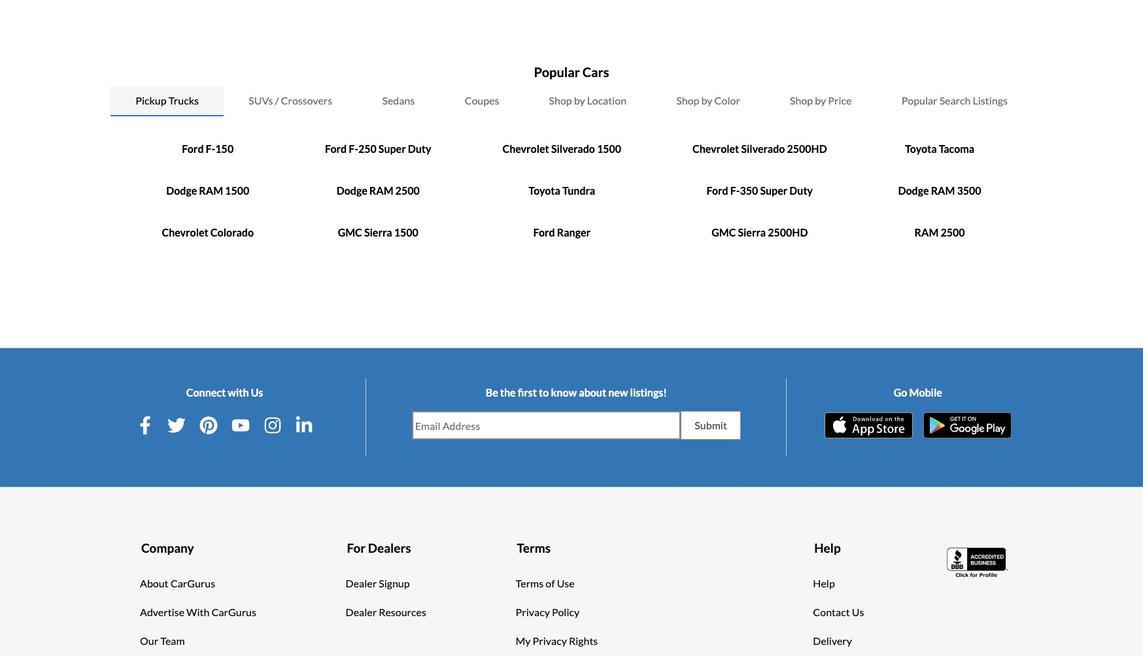 Task type: vqa. For each thing, say whether or not it's contained in the screenshot.
it's in the The emergence of electric trucks represents one of the biggest trends in the automotive market in 2023. However, as a relatively new technology, it's still rare to find particularly tempting lease deals on models such as the Ford F-150 Lightning and Rivian R1T.
no



Task type: locate. For each thing, give the bounding box(es) containing it.
2 dodge from the left
[[337, 185, 367, 197]]

1 horizontal spatial duty
[[790, 185, 813, 197]]

2500hd down ford f-350 super duty link
[[768, 227, 808, 239]]

dealer down dealer signup link
[[346, 606, 377, 619]]

3 by from the left
[[815, 94, 826, 107]]

2 silverado from the left
[[741, 143, 785, 155]]

ram
[[199, 185, 223, 197], [369, 185, 394, 197], [931, 185, 955, 197], [915, 227, 939, 239]]

shop left "color"
[[677, 94, 700, 107]]

shop left price
[[790, 94, 813, 107]]

0 vertical spatial duty
[[408, 143, 431, 155]]

with
[[228, 387, 249, 399]]

cargurus
[[171, 578, 215, 590], [212, 606, 256, 619]]

sedans
[[382, 94, 415, 107]]

ford f-250 super duty
[[325, 143, 431, 155]]

0 horizontal spatial popular
[[534, 64, 580, 80]]

2500 down ford f-250 super duty link
[[396, 185, 420, 197]]

chevrolet silverado 2500hd link
[[693, 143, 827, 155]]

advertise with cargurus
[[140, 606, 256, 619]]

ford left ranger
[[533, 227, 555, 239]]

toyota tacoma link
[[905, 143, 975, 155]]

1 horizontal spatial toyota
[[905, 143, 937, 155]]

chevrolet down shop by color
[[693, 143, 739, 155]]

f- up the gmc sierra 2500hd link
[[731, 185, 740, 197]]

toyota for toyota tacoma
[[905, 143, 937, 155]]

color
[[715, 94, 740, 107]]

with
[[187, 606, 210, 619]]

ram down "dodge ram 3500" link
[[915, 227, 939, 239]]

help up help link
[[815, 541, 841, 556]]

0 horizontal spatial 1500
[[225, 185, 249, 197]]

1 shop from the left
[[549, 94, 572, 107]]

about cargurus link
[[140, 576, 215, 592]]

resources
[[379, 606, 426, 619]]

privacy up my
[[516, 606, 550, 619]]

1 horizontal spatial gmc
[[712, 227, 736, 239]]

f- for 150
[[206, 143, 215, 155]]

chevrolet for chevrolet silverado 1500
[[503, 143, 549, 155]]

0 horizontal spatial duty
[[408, 143, 431, 155]]

ford left the 250
[[325, 143, 347, 155]]

ford for ford f-250 super duty
[[325, 143, 347, 155]]

silverado
[[551, 143, 595, 155], [741, 143, 785, 155]]

shop for shop by location
[[549, 94, 572, 107]]

dealer for dealer resources
[[346, 606, 377, 619]]

f-
[[206, 143, 215, 155], [349, 143, 358, 155], [731, 185, 740, 197]]

2 horizontal spatial shop
[[790, 94, 813, 107]]

terms left of
[[516, 578, 544, 590]]

my
[[516, 635, 531, 648]]

1 sierra from the left
[[364, 227, 392, 239]]

0 horizontal spatial shop
[[549, 94, 572, 107]]

ford left the '150'
[[182, 143, 204, 155]]

1 dealer from the top
[[346, 578, 377, 590]]

3 shop from the left
[[790, 94, 813, 107]]

privacy
[[516, 606, 550, 619], [533, 635, 567, 648]]

help up the contact
[[813, 578, 835, 590]]

us right with at the left bottom of the page
[[251, 387, 263, 399]]

1 horizontal spatial 1500
[[394, 227, 419, 239]]

1 horizontal spatial 2500
[[941, 227, 965, 239]]

privacy right my
[[533, 635, 567, 648]]

ford f-350 super duty
[[707, 185, 813, 197]]

dodge down ford f-150
[[166, 185, 197, 197]]

2 vertical spatial 1500
[[394, 227, 419, 239]]

by left price
[[815, 94, 826, 107]]

0 vertical spatial 2500hd
[[787, 143, 827, 155]]

silverado for 2500hd
[[741, 143, 785, 155]]

0 horizontal spatial gmc
[[338, 227, 362, 239]]

f- up dodge ram 1500
[[206, 143, 215, 155]]

by for location
[[574, 94, 585, 107]]

pickup
[[135, 94, 167, 107]]

1 vertical spatial dealer
[[346, 606, 377, 619]]

2 shop from the left
[[677, 94, 700, 107]]

dealer for dealer signup
[[346, 578, 377, 590]]

silverado for 1500
[[551, 143, 595, 155]]

chevrolet colorado
[[162, 227, 254, 239]]

popular for popular cars
[[534, 64, 580, 80]]

1 horizontal spatial super
[[760, 185, 788, 197]]

0 horizontal spatial dodge
[[166, 185, 197, 197]]

terms up terms of use on the bottom of page
[[517, 541, 551, 556]]

0 vertical spatial super
[[379, 143, 406, 155]]

duty right "350"
[[790, 185, 813, 197]]

gmc sierra 2500hd link
[[712, 227, 808, 239]]

1 horizontal spatial shop
[[677, 94, 700, 107]]

toyota tacoma
[[905, 143, 975, 155]]

1 vertical spatial terms
[[516, 578, 544, 590]]

ford ranger link
[[533, 227, 591, 239]]

dodge ram 1500
[[166, 185, 249, 197]]

terms for terms of use
[[516, 578, 544, 590]]

1500 down 'location'
[[597, 143, 622, 155]]

sierra down dodge ram 2500
[[364, 227, 392, 239]]

popular left cars
[[534, 64, 580, 80]]

chevrolet up toyota tundra "link" at the top
[[503, 143, 549, 155]]

toyota left tacoma at the top right of page
[[905, 143, 937, 155]]

help
[[815, 541, 841, 556], [813, 578, 835, 590]]

toyota for toyota tundra
[[529, 185, 561, 197]]

1 horizontal spatial f-
[[349, 143, 358, 155]]

cargurus right with
[[212, 606, 256, 619]]

go
[[894, 387, 908, 399]]

tacoma
[[939, 143, 975, 155]]

2 dealer from the top
[[346, 606, 377, 619]]

us right the contact
[[852, 606, 864, 619]]

duty for ford f-250 super duty
[[408, 143, 431, 155]]

popular
[[534, 64, 580, 80], [902, 94, 938, 107]]

chevrolet for chevrolet colorado
[[162, 227, 209, 239]]

cars
[[583, 64, 609, 80]]

sierra for 1500
[[364, 227, 392, 239]]

2 by from the left
[[702, 94, 713, 107]]

popular left search
[[902, 94, 938, 107]]

1 vertical spatial us
[[852, 606, 864, 619]]

2500hd down the shop by price
[[787, 143, 827, 155]]

help link
[[813, 576, 835, 592]]

duty right the 250
[[408, 143, 431, 155]]

dodge down toyota tacoma link
[[899, 185, 929, 197]]

ford for ford f-150
[[182, 143, 204, 155]]

0 vertical spatial dealer
[[346, 578, 377, 590]]

1 vertical spatial popular
[[902, 94, 938, 107]]

dodge ram 2500
[[337, 185, 420, 197]]

1 dodge from the left
[[166, 185, 197, 197]]

0 horizontal spatial toyota
[[529, 185, 561, 197]]

0 horizontal spatial silverado
[[551, 143, 595, 155]]

super
[[379, 143, 406, 155], [760, 185, 788, 197]]

0 vertical spatial cargurus
[[171, 578, 215, 590]]

super for 250
[[379, 143, 406, 155]]

ram 2500 link
[[915, 227, 965, 239]]

chevrolet left the colorado
[[162, 227, 209, 239]]

0 vertical spatial 1500
[[597, 143, 622, 155]]

colorado
[[211, 227, 254, 239]]

ram down ford f-150
[[199, 185, 223, 197]]

duty
[[408, 143, 431, 155], [790, 185, 813, 197]]

chevrolet silverado 2500hd
[[693, 143, 827, 155]]

1 vertical spatial 1500
[[225, 185, 249, 197]]

contact us
[[813, 606, 864, 619]]

ford f-150
[[182, 143, 234, 155]]

0 vertical spatial popular
[[534, 64, 580, 80]]

ford left "350"
[[707, 185, 729, 197]]

by left 'location'
[[574, 94, 585, 107]]

by left "color"
[[702, 94, 713, 107]]

0 vertical spatial us
[[251, 387, 263, 399]]

2 horizontal spatial f-
[[731, 185, 740, 197]]

1 horizontal spatial silverado
[[741, 143, 785, 155]]

by
[[574, 94, 585, 107], [702, 94, 713, 107], [815, 94, 826, 107]]

1 by from the left
[[574, 94, 585, 107]]

facebook image
[[136, 417, 154, 435]]

dodge
[[166, 185, 197, 197], [337, 185, 367, 197], [899, 185, 929, 197]]

gmc down 'ford f-350 super duty'
[[712, 227, 736, 239]]

advertise with cargurus link
[[140, 605, 256, 621]]

0 vertical spatial terms
[[517, 541, 551, 556]]

shop for shop by color
[[677, 94, 700, 107]]

2 horizontal spatial 1500
[[597, 143, 622, 155]]

ram down ford f-250 super duty link
[[369, 185, 394, 197]]

click for the bbb business review of this auto listing service in cambridge ma image
[[947, 547, 1010, 580]]

ford
[[182, 143, 204, 155], [325, 143, 347, 155], [707, 185, 729, 197], [533, 227, 555, 239]]

location
[[587, 94, 627, 107]]

0 horizontal spatial by
[[574, 94, 585, 107]]

2 horizontal spatial by
[[815, 94, 826, 107]]

0 horizontal spatial us
[[251, 387, 263, 399]]

f- for 350
[[731, 185, 740, 197]]

250
[[358, 143, 377, 155]]

1500
[[597, 143, 622, 155], [225, 185, 249, 197], [394, 227, 419, 239]]

2500hd
[[787, 143, 827, 155], [768, 227, 808, 239]]

0 vertical spatial toyota
[[905, 143, 937, 155]]

our
[[140, 635, 158, 648]]

3 dodge from the left
[[899, 185, 929, 197]]

sierra
[[364, 227, 392, 239], [738, 227, 766, 239]]

price
[[828, 94, 852, 107]]

cargurus up with
[[171, 578, 215, 590]]

0 vertical spatial 2500
[[396, 185, 420, 197]]

toyota tundra
[[529, 185, 595, 197]]

dealers
[[368, 541, 411, 556]]

dodge down the 250
[[337, 185, 367, 197]]

be the first to know about new listings!
[[486, 387, 667, 399]]

sierra down "350"
[[738, 227, 766, 239]]

connect
[[186, 387, 226, 399]]

dodge for dodge ram 2500
[[337, 185, 367, 197]]

1 horizontal spatial sierra
[[738, 227, 766, 239]]

contact
[[813, 606, 850, 619]]

silverado up tundra
[[551, 143, 595, 155]]

our team
[[140, 635, 185, 648]]

new
[[609, 387, 628, 399]]

2500 down "dodge ram 3500" link
[[941, 227, 965, 239]]

dealer
[[346, 578, 377, 590], [346, 606, 377, 619]]

gmc for gmc sierra 1500
[[338, 227, 362, 239]]

2500
[[396, 185, 420, 197], [941, 227, 965, 239]]

use
[[557, 578, 575, 590]]

1500 for chevrolet silverado 1500
[[597, 143, 622, 155]]

0 horizontal spatial super
[[379, 143, 406, 155]]

1 horizontal spatial chevrolet
[[503, 143, 549, 155]]

dealer left signup
[[346, 578, 377, 590]]

silverado up 'ford f-350 super duty'
[[741, 143, 785, 155]]

linkedin image
[[295, 417, 314, 435]]

1 vertical spatial toyota
[[529, 185, 561, 197]]

gmc down dodge ram 2500
[[338, 227, 362, 239]]

toyota left tundra
[[529, 185, 561, 197]]

youtube image
[[232, 417, 250, 435]]

super right the 250
[[379, 143, 406, 155]]

0 horizontal spatial f-
[[206, 143, 215, 155]]

1 horizontal spatial us
[[852, 606, 864, 619]]

2 horizontal spatial chevrolet
[[693, 143, 739, 155]]

dodge for dodge ram 3500
[[899, 185, 929, 197]]

about
[[140, 578, 169, 590]]

shop
[[549, 94, 572, 107], [677, 94, 700, 107], [790, 94, 813, 107]]

1 horizontal spatial dodge
[[337, 185, 367, 197]]

1 vertical spatial super
[[760, 185, 788, 197]]

0 horizontal spatial sierra
[[364, 227, 392, 239]]

ram left 3500
[[931, 185, 955, 197]]

2 sierra from the left
[[738, 227, 766, 239]]

sierra for 2500hd
[[738, 227, 766, 239]]

1 silverado from the left
[[551, 143, 595, 155]]

1 vertical spatial duty
[[790, 185, 813, 197]]

1 gmc from the left
[[338, 227, 362, 239]]

shop down popular cars
[[549, 94, 572, 107]]

1 vertical spatial 2500hd
[[768, 227, 808, 239]]

2 horizontal spatial dodge
[[899, 185, 929, 197]]

1500 up the colorado
[[225, 185, 249, 197]]

1 horizontal spatial by
[[702, 94, 713, 107]]

0 horizontal spatial chevrolet
[[162, 227, 209, 239]]

1500 down dodge ram 2500
[[394, 227, 419, 239]]

1 horizontal spatial popular
[[902, 94, 938, 107]]

2 gmc from the left
[[712, 227, 736, 239]]

f- up dodge ram 2500
[[349, 143, 358, 155]]

super right "350"
[[760, 185, 788, 197]]



Task type: describe. For each thing, give the bounding box(es) containing it.
popular search listings
[[902, 94, 1008, 107]]

dodge ram 1500 link
[[166, 185, 249, 197]]

to
[[539, 387, 549, 399]]

dodge ram 3500 link
[[899, 185, 982, 197]]

150
[[215, 143, 234, 155]]

1 vertical spatial cargurus
[[212, 606, 256, 619]]

submit
[[695, 420, 727, 432]]

our team link
[[140, 634, 185, 650]]

shop by price
[[790, 94, 852, 107]]

pickup trucks
[[135, 94, 199, 107]]

terms for terms
[[517, 541, 551, 556]]

1 vertical spatial 2500
[[941, 227, 965, 239]]

350
[[740, 185, 758, 197]]

Email Address email field
[[413, 412, 681, 440]]

dodge ram 3500
[[899, 185, 982, 197]]

advertise
[[140, 606, 185, 619]]

ford ranger
[[533, 227, 591, 239]]

first
[[518, 387, 537, 399]]

dealer resources link
[[346, 605, 426, 621]]

1 vertical spatial privacy
[[533, 635, 567, 648]]

chevrolet for chevrolet silverado 2500hd
[[693, 143, 739, 155]]

shop by location
[[549, 94, 627, 107]]

twitter image
[[168, 417, 186, 435]]

dodge ram 2500 link
[[337, 185, 420, 197]]

download on the app store image
[[825, 413, 913, 439]]

trucks
[[169, 94, 199, 107]]

go mobile
[[894, 387, 943, 399]]

3500
[[957, 185, 982, 197]]

ford f-250 super duty link
[[325, 143, 431, 155]]

/
[[275, 94, 279, 107]]

2500hd for chevrolet silverado 2500hd
[[787, 143, 827, 155]]

terms of use link
[[516, 576, 575, 592]]

signup
[[379, 578, 410, 590]]

delivery link
[[813, 634, 852, 650]]

for dealers
[[347, 541, 411, 556]]

crossovers
[[281, 94, 332, 107]]

f- for 250
[[349, 143, 358, 155]]

about cargurus
[[140, 578, 215, 590]]

popular cars
[[534, 64, 609, 80]]

ford f-150 link
[[182, 143, 234, 155]]

us inside contact us link
[[852, 606, 864, 619]]

ram 2500
[[915, 227, 965, 239]]

ram for 1500
[[199, 185, 223, 197]]

team
[[160, 635, 185, 648]]

1 vertical spatial help
[[813, 578, 835, 590]]

know
[[551, 387, 577, 399]]

rights
[[569, 635, 598, 648]]

delivery
[[813, 635, 852, 648]]

0 vertical spatial privacy
[[516, 606, 550, 619]]

by for color
[[702, 94, 713, 107]]

2500hd for gmc sierra 2500hd
[[768, 227, 808, 239]]

instagram image
[[263, 417, 282, 435]]

my privacy rights
[[516, 635, 598, 648]]

ram for 3500
[[931, 185, 955, 197]]

1500 for gmc sierra 1500
[[394, 227, 419, 239]]

listings
[[973, 94, 1008, 107]]

privacy policy
[[516, 606, 580, 619]]

by for price
[[815, 94, 826, 107]]

gmc sierra 1500 link
[[338, 227, 419, 239]]

chevrolet silverado 1500
[[503, 143, 622, 155]]

mobile
[[910, 387, 943, 399]]

listings!
[[630, 387, 667, 399]]

company
[[141, 541, 194, 556]]

of
[[546, 578, 555, 590]]

search
[[940, 94, 971, 107]]

connect with us
[[186, 387, 263, 399]]

suvs / crossovers
[[249, 94, 332, 107]]

terms of use
[[516, 578, 575, 590]]

0 vertical spatial help
[[815, 541, 841, 556]]

chevrolet colorado link
[[162, 227, 254, 239]]

dealer signup link
[[346, 576, 410, 592]]

privacy policy link
[[516, 605, 580, 621]]

1500 for dodge ram 1500
[[225, 185, 249, 197]]

contact us link
[[813, 605, 864, 621]]

chevrolet silverado 1500 link
[[503, 143, 622, 155]]

ranger
[[557, 227, 591, 239]]

dodge for dodge ram 1500
[[166, 185, 197, 197]]

ram for 2500
[[369, 185, 394, 197]]

ford for ford f-350 super duty
[[707, 185, 729, 197]]

tundra
[[563, 185, 595, 197]]

shop for shop by price
[[790, 94, 813, 107]]

shop by color
[[677, 94, 740, 107]]

ford for ford ranger
[[533, 227, 555, 239]]

gmc sierra 2500hd
[[712, 227, 808, 239]]

toyota tundra link
[[529, 185, 595, 197]]

popular for popular search listings
[[902, 94, 938, 107]]

super for 350
[[760, 185, 788, 197]]

0 horizontal spatial 2500
[[396, 185, 420, 197]]

my privacy rights link
[[516, 634, 598, 650]]

dealer signup
[[346, 578, 410, 590]]

pinterest image
[[200, 417, 218, 435]]

duty for ford f-350 super duty
[[790, 185, 813, 197]]

suvs
[[249, 94, 273, 107]]

ford f-350 super duty link
[[707, 185, 813, 197]]

gmc sierra 1500
[[338, 227, 419, 239]]

dealer resources
[[346, 606, 426, 619]]

get it on google play image
[[924, 413, 1012, 439]]

be
[[486, 387, 498, 399]]

gmc for gmc sierra 2500hd
[[712, 227, 736, 239]]



